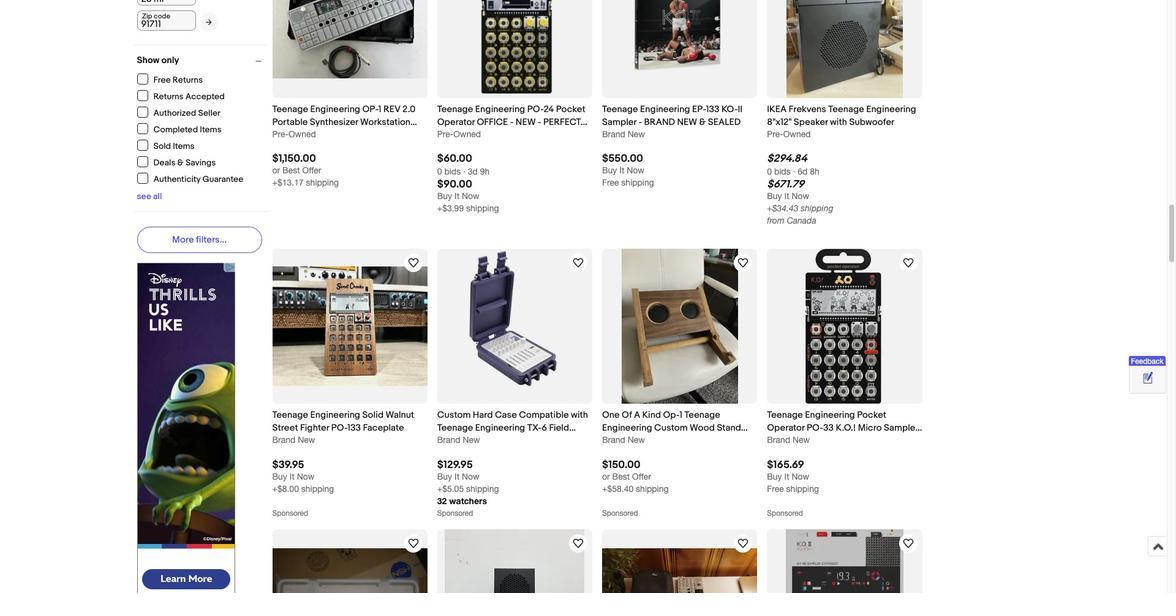 Task type: describe. For each thing, give the bounding box(es) containing it.
it for $129.95
[[455, 472, 460, 482]]

guarantee
[[203, 174, 244, 184]]

authorized seller link
[[137, 107, 221, 118]]

completed
[[154, 124, 198, 135]]

+$34.43
[[768, 204, 799, 213]]

(new
[[272, 129, 293, 141]]

now for $165.69
[[792, 472, 810, 482]]

engineering inside teenage engineering ep-133 ko-ii sampler - brand new & sealed brand new
[[640, 104, 690, 115]]

$294.84 0 bids · 6d 8h $671.79 buy it now +$34.43 shipping from canada
[[768, 153, 834, 226]]

deals & savings
[[154, 157, 216, 168]]

circuit
[[437, 129, 473, 141]]

k.o.!
[[836, 423, 856, 434]]

teenage engineering po-24 pocket operator office - new - perfect circuit image
[[437, 0, 593, 96]]

buy inside $60.00 0 bids · 3d 9h $90.00 buy it now +$3.99 shipping
[[437, 191, 452, 201]]

items for completed items
[[200, 124, 222, 135]]

returns accepted link
[[137, 90, 225, 101]]

free returns link
[[137, 74, 204, 85]]

teenage engineering solid walnut street fighter po-133 faceplate brand new
[[272, 410, 415, 445]]

$165.69 buy it now free shipping
[[768, 459, 819, 494]]

speakers
[[624, 435, 663, 447]]

street
[[272, 423, 298, 434]]

teenage inside one of a kind op-1 teenage engineering custom wood stand with speakers
[[685, 410, 721, 421]]

best for $150.00
[[613, 472, 630, 482]]

teenage inside teenage engineering solid walnut street fighter po-133 faceplate brand new
[[272, 410, 308, 421]]

teenage inside teenage engineering pocket operator po-33 k.o.! micro sampler and drum machine w
[[768, 410, 803, 421]]

accepted
[[186, 91, 225, 101]]

$129.95
[[437, 459, 473, 471]]

apply within filter image
[[206, 18, 212, 26]]

synthesizer
[[310, 116, 358, 128]]

new for $150.00
[[628, 435, 645, 445]]

free for $165.69
[[768, 484, 784, 494]]

or for $1,150.00
[[272, 166, 280, 175]]

authorized
[[154, 108, 196, 118]]

custom hard case compatible with teenage engineering tx-6 field mixer heading
[[437, 410, 588, 447]]

ikea frekvens teenage engineering 8"x12" speaker with subwoofer pre-owned
[[768, 104, 917, 139]]

micro
[[858, 423, 882, 434]]

a
[[634, 410, 641, 421]]

teenage engineering pocket operator po-33 k.o.! micro sampler and drum machine w link
[[768, 409, 923, 447]]

pre-owned for $1,150.00
[[272, 129, 316, 139]]

$150.00
[[602, 459, 641, 471]]

brand new for $129.95
[[437, 435, 480, 445]]

0 for $90.00
[[437, 167, 442, 177]]

new inside teenage engineering ep-133 ko-ii sampler - brand new & sealed brand new
[[628, 129, 645, 139]]

brand inside teenage engineering ep-133 ko-ii sampler - brand new & sealed brand new
[[602, 129, 626, 139]]

now for $550.00
[[627, 166, 645, 175]]

of
[[622, 410, 632, 421]]

best for $1,150.00
[[283, 166, 300, 175]]

buy for $129.95
[[437, 472, 452, 482]]

teenage engineering po-24 pocket operator office - new - perfect circuit
[[437, 104, 586, 141]]

teenage engineering ep-133 ko-ii sampler - brand new & sealed brand new
[[602, 104, 743, 139]]

engineering inside the ikea frekvens teenage engineering 8"x12" speaker with subwoofer pre-owned
[[867, 104, 917, 115]]

ikea frekvens teenage engineering bluetooth speaker 10x20 image
[[445, 529, 585, 593]]

deals & savings link
[[137, 156, 217, 168]]

ii
[[738, 104, 743, 115]]

see all button
[[137, 191, 162, 202]]

hard
[[473, 410, 493, 421]]

+$5.05
[[437, 484, 464, 494]]

watch one of a kind op-1 teenage engineering custom wood stand with speakers image
[[736, 256, 751, 270]]

$1,150.00
[[272, 153, 316, 165]]

show only
[[137, 55, 179, 66]]

operator inside teenage engineering pocket operator po-33 k.o.! micro sampler and drum machine w
[[768, 423, 805, 434]]

0 horizontal spatial &
[[177, 157, 184, 168]]

canada
[[787, 216, 817, 226]]

only
[[162, 55, 179, 66]]

1 vertical spatial returns
[[154, 91, 184, 101]]

free returns
[[154, 74, 203, 85]]

teenage engineering op-1 rev 2.0 portable synthesizer workstation (new version)
[[272, 104, 416, 141]]

9h
[[480, 167, 490, 177]]

items for sold items
[[173, 141, 195, 151]]

shipping for $150.00
[[636, 484, 669, 494]]

sold
[[154, 141, 171, 151]]

feedback
[[1132, 357, 1164, 366]]

one of a kind op-1 teenage engineering custom wood stand with speakers
[[602, 410, 742, 447]]

advertisement region
[[137, 263, 235, 593]]

more filters... button
[[137, 227, 262, 253]]

portable
[[272, 116, 308, 128]]

field
[[549, 423, 569, 434]]

custom inside custom hard case compatible with teenage engineering tx-6 field mixer
[[437, 410, 471, 421]]

engineering inside one of a kind op-1 teenage engineering custom wood stand with speakers
[[602, 423, 653, 434]]

buy for $165.69
[[768, 472, 782, 482]]

sealed
[[708, 116, 741, 128]]

or for $150.00
[[602, 472, 610, 482]]

offer for $150.00
[[633, 472, 651, 482]]

faceplate
[[363, 423, 404, 434]]

1 inside the teenage engineering op-1 rev 2.0 portable synthesizer workstation (new version)
[[379, 104, 382, 115]]

workstation
[[360, 116, 411, 128]]

shipping inside $294.84 0 bids · 6d 8h $671.79 buy it now +$34.43 shipping from canada
[[801, 204, 834, 213]]

authenticity guarantee
[[154, 174, 244, 184]]

shipping for $39.95
[[301, 484, 334, 494]]

po- inside teenage engineering po-24 pocket operator office - new - perfect circuit
[[528, 104, 544, 115]]

teenage engineering ep-133 ko-ii sampler - brand new & sealed heading
[[602, 104, 743, 128]]

teenage inside custom hard case compatible with teenage engineering tx-6 field mixer
[[437, 423, 473, 434]]

0 for $671.79
[[768, 167, 772, 177]]

$150.00 or best offer +$58.40 shipping
[[602, 459, 669, 494]]

$294.84
[[768, 153, 808, 165]]

24
[[544, 104, 554, 115]]

it for $550.00
[[620, 166, 625, 175]]

$129.95 buy it now +$5.05 shipping 32 watchers
[[437, 459, 499, 506]]

133 inside teenage engineering ep-133 ko-ii sampler - brand new & sealed brand new
[[707, 104, 720, 115]]

case
[[495, 410, 517, 421]]

more filters...
[[172, 234, 227, 246]]

$90.00
[[437, 178, 472, 191]]

one of a kind op-1 teenage engineering custom wood stand with speakers link
[[602, 409, 758, 447]]

sold items link
[[137, 140, 195, 151]]

watch teenage engineering op-1 image
[[736, 536, 751, 551]]

teenage engineering solid walnut street fighter po-133 faceplate image
[[272, 267, 428, 386]]

ikea
[[768, 104, 787, 115]]

office
[[477, 116, 508, 128]]

teenage engineering solid walnut street fighter po-133 faceplate link
[[272, 409, 428, 435]]

po- inside teenage engineering pocket operator po-33 k.o.! micro sampler and drum machine w
[[807, 423, 824, 434]]

& inside teenage engineering ep-133 ko-ii sampler - brand new & sealed brand new
[[700, 116, 706, 128]]

$550.00 buy it now free shipping
[[602, 153, 654, 188]]

sampler inside teenage engineering ep-133 ko-ii sampler - brand new & sealed brand new
[[602, 116, 637, 128]]

mixer
[[437, 435, 461, 447]]

from
[[768, 216, 785, 226]]

op-
[[362, 104, 379, 115]]

2 - from the left
[[538, 116, 542, 128]]

133 inside teenage engineering solid walnut street fighter po-133 faceplate brand new
[[348, 423, 361, 434]]

watch ep-133 ko ii - defect slider, speaker repair service, & factory software update image
[[901, 536, 916, 551]]

+$58.40
[[602, 484, 634, 494]]

$1,150.00 or best offer +$13.17 shipping
[[272, 153, 339, 188]]

0 vertical spatial returns
[[173, 74, 203, 85]]

authorized seller
[[154, 108, 221, 118]]

now for $129.95
[[462, 472, 480, 482]]

2.0
[[403, 104, 416, 115]]

teenage engineering op-1 field new with over 100 dollars in accessories! image
[[272, 549, 428, 593]]

subwoofer
[[850, 116, 895, 128]]

pre-owned for $60.00
[[437, 129, 481, 139]]

teenage engineering op-1 image
[[602, 549, 758, 593]]

6
[[542, 423, 547, 434]]

machine
[[810, 435, 845, 447]]

shipping inside $60.00 0 bids · 3d 9h $90.00 buy it now +$3.99 shipping
[[466, 204, 499, 213]]

brand new for $165.69
[[768, 435, 810, 445]]



Task type: vqa. For each thing, say whether or not it's contained in the screenshot.


Task type: locate. For each thing, give the bounding box(es) containing it.
shipping up the canada
[[801, 204, 834, 213]]

ko-
[[722, 104, 738, 115]]

with inside custom hard case compatible with teenage engineering tx-6 field mixer
[[571, 410, 588, 421]]

watch custom hard case compatible with teenage engineering tx-6 field mixer image
[[571, 256, 586, 270]]

engineering up 33
[[805, 410, 856, 421]]

1 horizontal spatial pocket
[[858, 410, 887, 421]]

0 inside $60.00 0 bids · 3d 9h $90.00 buy it now +$3.99 shipping
[[437, 167, 442, 177]]

new right with
[[628, 435, 645, 445]]

1 pre- from the left
[[272, 129, 289, 139]]

teenage inside teenage engineering ep-133 ko-ii sampler - brand new & sealed brand new
[[602, 104, 638, 115]]

buy up the +$5.05
[[437, 472, 452, 482]]

one of a kind op-1 teenage engineering custom wood stand with speakers heading
[[602, 410, 748, 447]]

now inside '$39.95 buy it now +$8.00 shipping'
[[297, 472, 315, 482]]

teenage engineering solid walnut street fighter po-133 faceplate heading
[[272, 410, 415, 434]]

-
[[510, 116, 514, 128], [538, 116, 542, 128], [639, 116, 642, 128]]

sampler inside teenage engineering pocket operator po-33 k.o.! micro sampler and drum machine w
[[884, 423, 919, 434]]

or inside $150.00 or best offer +$58.40 shipping
[[602, 472, 610, 482]]

rev
[[384, 104, 401, 115]]

2 horizontal spatial brand new
[[768, 435, 810, 445]]

bids for $294.84
[[775, 167, 791, 177]]

· inside $60.00 0 bids · 3d 9h $90.00 buy it now +$3.99 shipping
[[463, 167, 466, 177]]

owned for $1,150.00
[[289, 129, 316, 139]]

buy up +$34.43
[[768, 191, 782, 201]]

watch teenage engineering pocket operator po-33 k.o.! micro sampler and drum machine w image
[[901, 256, 916, 270]]

2 horizontal spatial owned
[[784, 129, 811, 139]]

now for $39.95
[[297, 472, 315, 482]]

ikea frekvens teenage engineering 8"x12" speaker with subwoofer image
[[787, 0, 903, 98]]

1 horizontal spatial custom
[[655, 423, 688, 434]]

bids down $60.00
[[445, 167, 461, 177]]

pre-owned up $60.00
[[437, 129, 481, 139]]

authenticity
[[154, 174, 201, 184]]

teenage engineering op-1 rev 2.0 portable synthesizer workstation (new version) image
[[272, 0, 428, 79]]

stand
[[717, 423, 742, 434]]

0 horizontal spatial or
[[272, 166, 280, 175]]

engineering inside the teenage engineering op-1 rev 2.0 portable synthesizer workstation (new version)
[[310, 104, 360, 115]]

$60.00
[[437, 153, 472, 165]]

+$8.00
[[272, 484, 299, 494]]

teenage engineering po-24 pocket operator office - new - perfect circuit link
[[437, 103, 593, 141]]

new inside teenage engineering po-24 pocket operator office - new - perfect circuit
[[516, 116, 536, 128]]

2 0 from the left
[[768, 167, 772, 177]]

- for office
[[510, 116, 514, 128]]

pocket inside teenage engineering pocket operator po-33 k.o.! micro sampler and drum machine w
[[858, 410, 887, 421]]

returns
[[173, 74, 203, 85], [154, 91, 184, 101]]

0 horizontal spatial pocket
[[556, 104, 586, 115]]

savings
[[186, 157, 216, 168]]

0 horizontal spatial brand new
[[437, 435, 480, 445]]

best down the $1,150.00
[[283, 166, 300, 175]]

brand for $165.69
[[768, 435, 791, 445]]

owned down the portable
[[289, 129, 316, 139]]

items up deals & savings in the top of the page
[[173, 141, 195, 151]]

tx-
[[528, 423, 542, 434]]

it inside '$39.95 buy it now +$8.00 shipping'
[[290, 472, 295, 482]]

pocket
[[556, 104, 586, 115], [858, 410, 887, 421]]

1 vertical spatial offer
[[633, 472, 651, 482]]

free down show only
[[154, 74, 171, 85]]

0 vertical spatial pocket
[[556, 104, 586, 115]]

with left one on the bottom right
[[571, 410, 588, 421]]

operator up circuit
[[437, 116, 475, 128]]

1 horizontal spatial best
[[613, 472, 630, 482]]

2 pre- from the left
[[437, 129, 454, 139]]

0 vertical spatial &
[[700, 116, 706, 128]]

free inside the $550.00 buy it now free shipping
[[602, 178, 619, 188]]

sampler right micro
[[884, 423, 919, 434]]

shipping inside $129.95 buy it now +$5.05 shipping 32 watchers
[[466, 484, 499, 494]]

returns accepted
[[154, 91, 225, 101]]

or up +$13.17
[[272, 166, 280, 175]]

buy for $39.95
[[272, 472, 287, 482]]

1 owned from the left
[[289, 129, 316, 139]]

133 left ko-
[[707, 104, 720, 115]]

show
[[137, 55, 160, 66]]

bids up $671.79
[[775, 167, 791, 177]]

new right office
[[516, 116, 536, 128]]

0 horizontal spatial ·
[[463, 167, 466, 177]]

0 vertical spatial 1
[[379, 104, 382, 115]]

custom down op- on the right bottom of the page
[[655, 423, 688, 434]]

3 - from the left
[[639, 116, 642, 128]]

1 horizontal spatial -
[[538, 116, 542, 128]]

brand up $550.00
[[602, 129, 626, 139]]

6d
[[798, 167, 808, 177]]

new inside teenage engineering ep-133 ko-ii sampler - brand new & sealed brand new
[[678, 116, 698, 128]]

free for $550.00
[[602, 178, 619, 188]]

show only button
[[137, 55, 267, 66]]

- for sampler
[[639, 116, 642, 128]]

shipping inside the $550.00 buy it now free shipping
[[622, 178, 654, 188]]

now down $129.95
[[462, 472, 480, 482]]

1 vertical spatial operator
[[768, 423, 805, 434]]

now down $165.69 at right bottom
[[792, 472, 810, 482]]

buy inside '$39.95 buy it now +$8.00 shipping'
[[272, 472, 287, 482]]

2 horizontal spatial free
[[768, 484, 784, 494]]

brand down one on the bottom right
[[602, 435, 626, 445]]

1 vertical spatial pocket
[[858, 410, 887, 421]]

1 vertical spatial with
[[571, 410, 588, 421]]

0 horizontal spatial offer
[[302, 166, 321, 175]]

0 horizontal spatial custom
[[437, 410, 471, 421]]

completed items
[[154, 124, 222, 135]]

· left the 6d
[[793, 167, 796, 177]]

teenage up circuit
[[437, 104, 473, 115]]

returns down free returns link
[[154, 91, 184, 101]]

new for $165.69
[[793, 435, 810, 445]]

now inside the $550.00 buy it now free shipping
[[627, 166, 645, 175]]

filters...
[[196, 234, 227, 246]]

more
[[172, 234, 194, 246]]

buy inside $129.95 buy it now +$5.05 shipping 32 watchers
[[437, 472, 452, 482]]

engineering inside custom hard case compatible with teenage engineering tx-6 field mixer
[[475, 423, 525, 434]]

0 horizontal spatial sampler
[[602, 116, 637, 128]]

1 horizontal spatial new
[[678, 116, 698, 128]]

1 horizontal spatial po-
[[528, 104, 544, 115]]

1 vertical spatial sampler
[[884, 423, 919, 434]]

· inside $294.84 0 bids · 6d 8h $671.79 buy it now +$34.43 shipping from canada
[[793, 167, 796, 177]]

teenage up mixer at the bottom of page
[[437, 423, 473, 434]]

8h
[[810, 167, 820, 177]]

1 vertical spatial 1
[[680, 410, 683, 421]]

pre- up $60.00
[[437, 129, 454, 139]]

0 horizontal spatial 0
[[437, 167, 442, 177]]

watch teenage engineering solid walnut street fighter po-133 faceplate image
[[406, 256, 421, 270]]

items inside completed items link
[[200, 124, 222, 135]]

po- up perfect
[[528, 104, 544, 115]]

free down $550.00
[[602, 178, 619, 188]]

- right office
[[510, 116, 514, 128]]

1 horizontal spatial pre-owned
[[437, 129, 481, 139]]

0 horizontal spatial new
[[516, 116, 536, 128]]

sampler up $550.00
[[602, 116, 637, 128]]

33
[[824, 423, 834, 434]]

0 horizontal spatial pre-owned
[[272, 129, 316, 139]]

0 vertical spatial or
[[272, 166, 280, 175]]

0 down $60.00
[[437, 167, 442, 177]]

·
[[463, 167, 466, 177], [793, 167, 796, 177]]

it down $129.95
[[455, 472, 460, 482]]

it inside $129.95 buy it now +$5.05 shipping 32 watchers
[[455, 472, 460, 482]]

it inside $165.69 buy it now free shipping
[[785, 472, 790, 482]]

3 owned from the left
[[784, 129, 811, 139]]

& down the ep-
[[700, 116, 706, 128]]

operator inside teenage engineering po-24 pocket operator office - new - perfect circuit
[[437, 116, 475, 128]]

engineering down case
[[475, 423, 525, 434]]

brand for $150.00
[[602, 435, 626, 445]]

new
[[516, 116, 536, 128], [678, 116, 698, 128]]

sold items
[[154, 141, 195, 151]]

it inside the $550.00 buy it now free shipping
[[620, 166, 625, 175]]

it down $671.79
[[785, 191, 790, 201]]

items inside sold items link
[[173, 141, 195, 151]]

operator up drum
[[768, 423, 805, 434]]

custom
[[437, 410, 471, 421], [655, 423, 688, 434]]

now down $550.00
[[627, 166, 645, 175]]

1 vertical spatial best
[[613, 472, 630, 482]]

brand
[[602, 129, 626, 139], [272, 435, 296, 445], [437, 435, 461, 445], [602, 435, 626, 445], [768, 435, 791, 445]]

new right and
[[793, 435, 810, 445]]

32
[[437, 496, 447, 506]]

shipping right +$58.40
[[636, 484, 669, 494]]

now inside $165.69 buy it now free shipping
[[792, 472, 810, 482]]

custom inside one of a kind op-1 teenage engineering custom wood stand with speakers
[[655, 423, 688, 434]]

buy inside $165.69 buy it now free shipping
[[768, 472, 782, 482]]

it down $165.69 at right bottom
[[785, 472, 790, 482]]

perfect
[[544, 116, 581, 128]]

all
[[153, 191, 162, 202]]

offer
[[302, 166, 321, 175], [633, 472, 651, 482]]

0 horizontal spatial with
[[571, 410, 588, 421]]

- left perfect
[[538, 116, 542, 128]]

pre- inside the ikea frekvens teenage engineering 8"x12" speaker with subwoofer pre-owned
[[768, 129, 784, 139]]

1 horizontal spatial free
[[602, 178, 619, 188]]

$165.69
[[768, 459, 805, 471]]

engineering up "brand"
[[640, 104, 690, 115]]

1 inside one of a kind op-1 teenage engineering custom wood stand with speakers
[[680, 410, 683, 421]]

brand up $165.69 at right bottom
[[768, 435, 791, 445]]

1 vertical spatial 133
[[348, 423, 361, 434]]

it for $165.69
[[785, 472, 790, 482]]

pre- down 8"x12"
[[768, 129, 784, 139]]

po- inside teenage engineering solid walnut street fighter po-133 faceplate brand new
[[331, 423, 348, 434]]

pre- for $1,150.00
[[272, 129, 289, 139]]

now down $671.79
[[792, 191, 810, 201]]

ikea frekvens teenage engineering 8"x12" speaker with subwoofer heading
[[768, 104, 917, 128]]

1 0 from the left
[[437, 167, 442, 177]]

drum
[[785, 435, 808, 447]]

1 horizontal spatial with
[[830, 116, 848, 128]]

custom up mixer at the bottom of page
[[437, 410, 471, 421]]

offer inside $150.00 or best offer +$58.40 shipping
[[633, 472, 651, 482]]

3 brand new from the left
[[768, 435, 810, 445]]

None text field
[[137, 10, 196, 31]]

0 vertical spatial with
[[830, 116, 848, 128]]

fighter
[[300, 423, 329, 434]]

shipping inside $165.69 buy it now free shipping
[[787, 484, 819, 494]]

2 horizontal spatial pre-
[[768, 129, 784, 139]]

ikea frekvens teenage engineering 8"x12" speaker with subwoofer link
[[768, 103, 923, 129]]

1 brand new from the left
[[437, 435, 480, 445]]

1 vertical spatial items
[[173, 141, 195, 151]]

offer down the $1,150.00
[[302, 166, 321, 175]]

2 new from the left
[[678, 116, 698, 128]]

1 · from the left
[[463, 167, 466, 177]]

po- right fighter
[[331, 423, 348, 434]]

deals
[[154, 157, 176, 168]]

1 horizontal spatial bids
[[775, 167, 791, 177]]

teenage up the portable
[[272, 104, 308, 115]]

· left "3d"
[[463, 167, 466, 177]]

pre- down the portable
[[272, 129, 289, 139]]

free inside $165.69 buy it now free shipping
[[768, 484, 784, 494]]

0 horizontal spatial bids
[[445, 167, 461, 177]]

now down $39.95
[[297, 472, 315, 482]]

engineering inside teenage engineering po-24 pocket operator office - new - perfect circuit
[[475, 104, 525, 115]]

buy down $165.69 at right bottom
[[768, 472, 782, 482]]

or inside $1,150.00 or best offer +$13.17 shipping
[[272, 166, 280, 175]]

teenage engineering po-24 pocket operator office - new - perfect circuit heading
[[437, 104, 588, 141]]

1 pre-owned from the left
[[272, 129, 316, 139]]

1 - from the left
[[510, 116, 514, 128]]

1 horizontal spatial ·
[[793, 167, 796, 177]]

1 vertical spatial custom
[[655, 423, 688, 434]]

po- up machine
[[807, 423, 824, 434]]

2 horizontal spatial -
[[639, 116, 642, 128]]

engineering inside teenage engineering solid walnut street fighter po-133 faceplate brand new
[[310, 410, 360, 421]]

teenage engineering pocket operator po-33 k.o.! micro sampler and drum machine w
[[768, 410, 919, 447]]

ep-133 ko ii - defect slider, speaker repair service, & factory software update image
[[786, 529, 904, 593]]

it inside $60.00 0 bids · 3d 9h $90.00 buy it now +$3.99 shipping
[[455, 191, 460, 201]]

engineering up synthesizer
[[310, 104, 360, 115]]

teenage engineering ep-133 ko-ii sampler - brand new & sealed link
[[602, 103, 758, 129]]

0 horizontal spatial owned
[[289, 129, 316, 139]]

pocket inside teenage engineering po-24 pocket operator office - new - perfect circuit
[[556, 104, 586, 115]]

shipping inside $150.00 or best offer +$58.40 shipping
[[636, 484, 669, 494]]

2 horizontal spatial po-
[[807, 423, 824, 434]]

- inside teenage engineering ep-133 ko-ii sampler - brand new & sealed brand new
[[639, 116, 642, 128]]

and
[[768, 435, 783, 447]]

now inside $60.00 0 bids · 3d 9h $90.00 buy it now +$3.99 shipping
[[462, 191, 480, 201]]

1 horizontal spatial pre-
[[437, 129, 454, 139]]

- left "brand"
[[639, 116, 642, 128]]

0 horizontal spatial items
[[173, 141, 195, 151]]

buy inside $294.84 0 bids · 6d 8h $671.79 buy it now +$34.43 shipping from canada
[[768, 191, 782, 201]]

new inside teenage engineering solid walnut street fighter po-133 faceplate brand new
[[298, 435, 315, 445]]

0 horizontal spatial free
[[154, 74, 171, 85]]

offer for $1,150.00
[[302, 166, 321, 175]]

new for $129.95
[[463, 435, 480, 445]]

shipping right +$8.00
[[301, 484, 334, 494]]

shipping down $550.00
[[622, 178, 654, 188]]

2 vertical spatial free
[[768, 484, 784, 494]]

1 horizontal spatial operator
[[768, 423, 805, 434]]

brand
[[645, 116, 675, 128]]

teenage engineering pocket operator po-33 k.o.! micro sampler and drum machine w heading
[[768, 410, 923, 447]]

kind
[[643, 410, 661, 421]]

it for $39.95
[[290, 472, 295, 482]]

1 horizontal spatial or
[[602, 472, 610, 482]]

engineering down of
[[602, 423, 653, 434]]

shipping for $1,150.00
[[306, 178, 339, 188]]

pocket up micro
[[858, 410, 887, 421]]

0 horizontal spatial po-
[[331, 423, 348, 434]]

bids inside $294.84 0 bids · 6d 8h $671.79 buy it now +$34.43 shipping from canada
[[775, 167, 791, 177]]

shipping for $550.00
[[622, 178, 654, 188]]

engineering up office
[[475, 104, 525, 115]]

teenage engineering ep-133 ko-ii sampler - brand new & sealed image
[[602, 0, 758, 78]]

speaker
[[794, 116, 828, 128]]

0 vertical spatial best
[[283, 166, 300, 175]]

free down $165.69 at right bottom
[[768, 484, 784, 494]]

buy for $550.00
[[602, 166, 617, 175]]

new
[[628, 129, 645, 139], [298, 435, 315, 445], [463, 435, 480, 445], [628, 435, 645, 445], [793, 435, 810, 445]]

8"x12"
[[768, 116, 792, 128]]

buy up +$8.00
[[272, 472, 287, 482]]

returns up returns accepted
[[173, 74, 203, 85]]

items down 'seller'
[[200, 124, 222, 135]]

owned down speaker
[[784, 129, 811, 139]]

teenage inside teenage engineering po-24 pocket operator office - new - perfect circuit
[[437, 104, 473, 115]]

owned up $60.00
[[454, 129, 481, 139]]

it down $39.95
[[290, 472, 295, 482]]

op-
[[663, 410, 680, 421]]

teenage up street
[[272, 410, 308, 421]]

brand for $129.95
[[437, 435, 461, 445]]

0 vertical spatial items
[[200, 124, 222, 135]]

it inside $294.84 0 bids · 6d 8h $671.79 buy it now +$34.43 shipping from canada
[[785, 191, 790, 201]]

2 bids from the left
[[775, 167, 791, 177]]

watch ikea frekvens teenage engineering bluetooth speaker 10x20 image
[[571, 536, 586, 551]]

or up +$58.40
[[602, 472, 610, 482]]

2 brand new from the left
[[602, 435, 645, 445]]

new down "brand"
[[628, 129, 645, 139]]

1 horizontal spatial 133
[[707, 104, 720, 115]]

teenage engineering pocket operator po-33 k.o.! micro sampler and drum machine w image
[[806, 249, 884, 404]]

operator
[[437, 116, 475, 128], [768, 423, 805, 434]]

walnut
[[386, 410, 415, 421]]

now inside $129.95 buy it now +$5.05 shipping 32 watchers
[[462, 472, 480, 482]]

· for $671.79
[[793, 167, 796, 177]]

pre-owned down the portable
[[272, 129, 316, 139]]

see
[[137, 191, 151, 202]]

now inside $294.84 0 bids · 6d 8h $671.79 buy it now +$34.43 shipping from canada
[[792, 191, 810, 201]]

watch teenage engineering op-1 field new with over 100 dollars in accessories! image
[[406, 536, 421, 551]]

ep-
[[693, 104, 707, 115]]

with inside the ikea frekvens teenage engineering 8"x12" speaker with subwoofer pre-owned
[[830, 116, 848, 128]]

shipping for $129.95
[[466, 484, 499, 494]]

solid
[[362, 410, 384, 421]]

+$13.17
[[272, 178, 304, 188]]

0 horizontal spatial operator
[[437, 116, 475, 128]]

teenage up $550.00
[[602, 104, 638, 115]]

shipping
[[306, 178, 339, 188], [622, 178, 654, 188], [466, 204, 499, 213], [801, 204, 834, 213], [301, 484, 334, 494], [466, 484, 499, 494], [636, 484, 669, 494], [787, 484, 819, 494]]

brand new up $165.69 at right bottom
[[768, 435, 810, 445]]

it
[[620, 166, 625, 175], [455, 191, 460, 201], [785, 191, 790, 201], [290, 472, 295, 482], [455, 472, 460, 482], [785, 472, 790, 482]]

brand down street
[[272, 435, 296, 445]]

owned
[[289, 129, 316, 139], [454, 129, 481, 139], [784, 129, 811, 139]]

shipping down $165.69 at right bottom
[[787, 484, 819, 494]]

0 vertical spatial sampler
[[602, 116, 637, 128]]

shipping for $165.69
[[787, 484, 819, 494]]

$60.00 0 bids · 3d 9h $90.00 buy it now +$3.99 shipping
[[437, 153, 499, 213]]

it down '$90.00'
[[455, 191, 460, 201]]

best inside $1,150.00 or best offer +$13.17 shipping
[[283, 166, 300, 175]]

1 horizontal spatial offer
[[633, 472, 651, 482]]

shipping up watchers
[[466, 484, 499, 494]]

owned for $60.00
[[454, 129, 481, 139]]

1 bids from the left
[[445, 167, 461, 177]]

teenage inside the ikea frekvens teenage engineering 8"x12" speaker with subwoofer pre-owned
[[829, 104, 865, 115]]

custom hard case compatible with teenage engineering tx-6 field mixer
[[437, 410, 588, 447]]

1 horizontal spatial owned
[[454, 129, 481, 139]]

shipping inside $1,150.00 or best offer +$13.17 shipping
[[306, 178, 339, 188]]

new right mixer at the bottom of page
[[463, 435, 480, 445]]

new down fighter
[[298, 435, 315, 445]]

brand new up $129.95
[[437, 435, 480, 445]]

teenage engineering op-1 rev 2.0 portable synthesizer workstation (new version) heading
[[272, 104, 417, 141]]

best down $150.00
[[613, 472, 630, 482]]

0 horizontal spatial 1
[[379, 104, 382, 115]]

0 vertical spatial custom
[[437, 410, 471, 421]]

now down '$90.00'
[[462, 191, 480, 201]]

buy down $550.00
[[602, 166, 617, 175]]

brand up $129.95
[[437, 435, 461, 445]]

1 horizontal spatial 0
[[768, 167, 772, 177]]

bids for $60.00
[[445, 167, 461, 177]]

1 horizontal spatial items
[[200, 124, 222, 135]]

new down the ep-
[[678, 116, 698, 128]]

buy up the +$3.99
[[437, 191, 452, 201]]

engineering inside teenage engineering pocket operator po-33 k.o.! micro sampler and drum machine w
[[805, 410, 856, 421]]

2 owned from the left
[[454, 129, 481, 139]]

0 horizontal spatial pre-
[[272, 129, 289, 139]]

· for $90.00
[[463, 167, 466, 177]]

seller
[[198, 108, 221, 118]]

0 horizontal spatial -
[[510, 116, 514, 128]]

offer inside $1,150.00 or best offer +$13.17 shipping
[[302, 166, 321, 175]]

& right deals
[[177, 157, 184, 168]]

1 horizontal spatial 1
[[680, 410, 683, 421]]

buy inside the $550.00 buy it now free shipping
[[602, 166, 617, 175]]

0 horizontal spatial 133
[[348, 423, 361, 434]]

shipping inside '$39.95 buy it now +$8.00 shipping'
[[301, 484, 334, 494]]

one of a kind op-1 teenage engineering custom wood stand with speakers image
[[622, 249, 738, 404]]

bids inside $60.00 0 bids · 3d 9h $90.00 buy it now +$3.99 shipping
[[445, 167, 461, 177]]

pocket up perfect
[[556, 104, 586, 115]]

engineering up subwoofer
[[867, 104, 917, 115]]

frekvens
[[789, 104, 827, 115]]

engineering up fighter
[[310, 410, 360, 421]]

brand new for $150.00
[[602, 435, 645, 445]]

1 horizontal spatial sampler
[[884, 423, 919, 434]]

1 horizontal spatial brand new
[[602, 435, 645, 445]]

2 · from the left
[[793, 167, 796, 177]]

0 vertical spatial operator
[[437, 116, 475, 128]]

1
[[379, 104, 382, 115], [680, 410, 683, 421]]

wood
[[690, 423, 715, 434]]

watchers
[[449, 496, 487, 506]]

0 vertical spatial offer
[[302, 166, 321, 175]]

3 pre- from the left
[[768, 129, 784, 139]]

1 vertical spatial or
[[602, 472, 610, 482]]

brand inside teenage engineering solid walnut street fighter po-133 faceplate brand new
[[272, 435, 296, 445]]

$550.00
[[602, 153, 644, 165]]

teenage inside the teenage engineering op-1 rev 2.0 portable synthesizer workstation (new version)
[[272, 104, 308, 115]]

133 left faceplate
[[348, 423, 361, 434]]

0 up $671.79
[[768, 167, 772, 177]]

custom hard case compatible with teenage engineering tx-6 field mixer image
[[437, 249, 593, 404]]

with right speaker
[[830, 116, 848, 128]]

1 new from the left
[[516, 116, 536, 128]]

best inside $150.00 or best offer +$58.40 shipping
[[613, 472, 630, 482]]

with
[[602, 435, 622, 447]]

teenage up wood
[[685, 410, 721, 421]]

0 inside $294.84 0 bids · 6d 8h $671.79 buy it now +$34.43 shipping from canada
[[768, 167, 772, 177]]

offer down $150.00
[[633, 472, 651, 482]]

0 horizontal spatial best
[[283, 166, 300, 175]]

2 pre-owned from the left
[[437, 129, 481, 139]]

teenage up and
[[768, 410, 803, 421]]

+$3.99
[[437, 204, 464, 213]]

1 horizontal spatial &
[[700, 116, 706, 128]]

1 vertical spatial free
[[602, 178, 619, 188]]

0 vertical spatial 133
[[707, 104, 720, 115]]

0 vertical spatial free
[[154, 74, 171, 85]]

$39.95 buy it now +$8.00 shipping
[[272, 459, 334, 494]]

owned inside the ikea frekvens teenage engineering 8"x12" speaker with subwoofer pre-owned
[[784, 129, 811, 139]]

1 vertical spatial &
[[177, 157, 184, 168]]

shipping right +$13.17
[[306, 178, 339, 188]]

pre- for $60.00
[[437, 129, 454, 139]]



